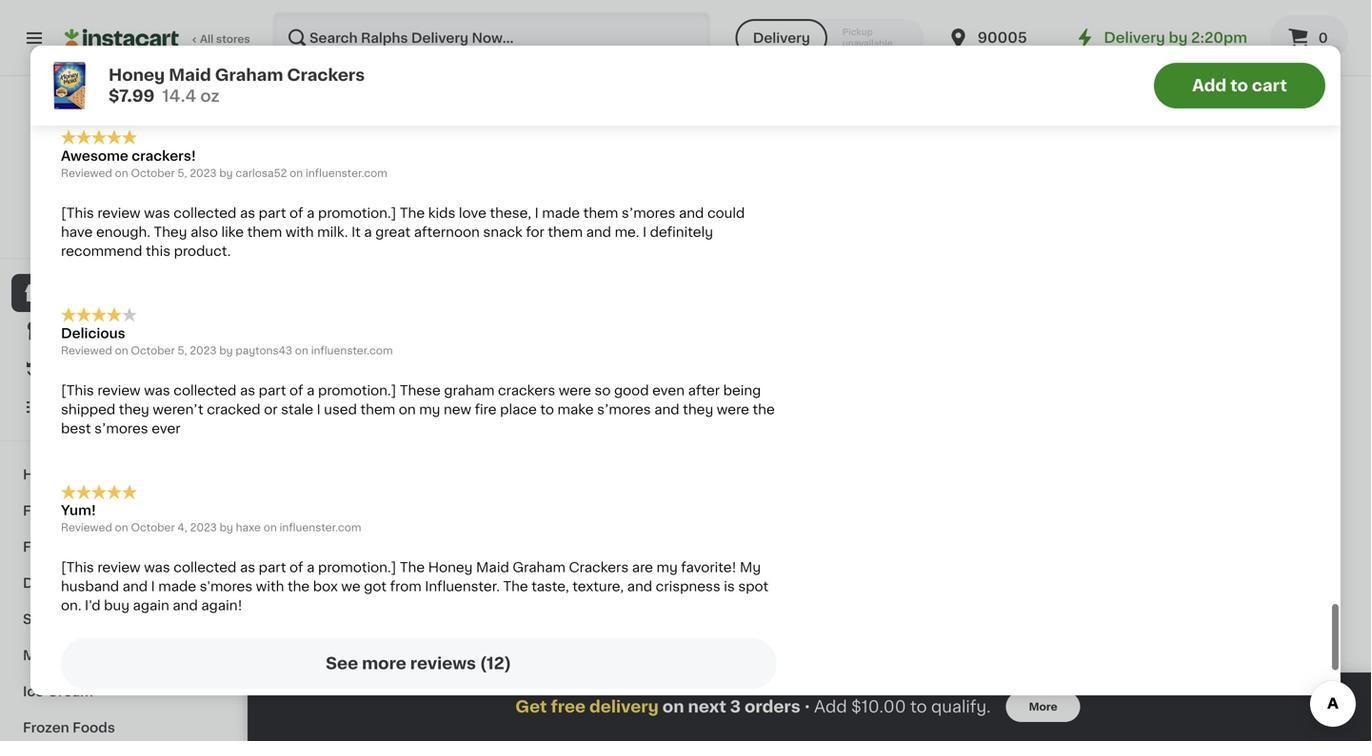Task type: vqa. For each thing, say whether or not it's contained in the screenshot.


Task type: describe. For each thing, give the bounding box(es) containing it.
shipped
[[61, 403, 115, 416]]

oz inside honey maid graham crackers $7.99 14.4 oz
[[200, 88, 220, 104]]

s'mores
[[200, 581, 253, 594]]

free
[[551, 700, 586, 716]]

[this review was collected as part of a promotion.] the kids love these, i made them s'mores and could have enough. they also like them with milk. it a great afternoon snack for them and me. i definitely recommend this product.
[[61, 207, 745, 258]]

we
[[341, 581, 361, 594]]

foods
[[73, 722, 115, 735]]

on.
[[61, 600, 81, 613]]

made inside [this review was collected as part of a promotion.] the kids love these, i made them s'mores and could have enough. they also like them with milk. it a great afternoon snack for them and me. i definitely recommend this product.
[[542, 207, 580, 220]]

on down 'delicious'
[[115, 346, 128, 356]]

definitely
[[650, 226, 713, 239]]

fresh vegetables
[[23, 505, 142, 518]]

cart
[[1252, 78, 1288, 94]]

kroger® 99% fat free chicken broth 32 oz
[[286, 360, 429, 408]]

crackers inside [this review was collected as part of a promotion.] the honey maid graham crackers are my favorite! my husband and i made s'mores with the box we got from influenster. the taste, texture, and crispness is spot on. i'd buy again and again!
[[569, 562, 629, 575]]

1 vertical spatial s'mores
[[597, 403, 651, 416]]

yum!
[[61, 505, 96, 518]]

2 vertical spatial the
[[503, 581, 528, 594]]

see more reviews (12) button
[[61, 639, 777, 690]]

they
[[154, 226, 187, 239]]

items
[[1097, 27, 1136, 41]]

with inside [this review was collected as part of a promotion.] the kids love these, i made them s'mores and could have enough. they also like them with milk. it a great afternoon snack for them and me. i definitely recommend this product.
[[286, 226, 314, 239]]

or
[[264, 403, 278, 416]]

chicken
[[286, 379, 341, 392]]

place
[[500, 403, 537, 416]]

graham for honey maid graham crackers $7.99 14.4 oz
[[215, 67, 283, 83]]

influenster.com for these
[[311, 346, 393, 356]]

from
[[390, 581, 422, 594]]

qualify.
[[932, 700, 991, 716]]

3
[[730, 700, 741, 716]]

dairy & eggs
[[23, 577, 112, 591]]

awesome
[[61, 149, 128, 163]]

my inside [this review was collected as part of a promotion.] these graham crackers were so good even after being shipped they weren't cracked or stale i used them on my new fire place to make s'mores and they were the best s'mores ever
[[419, 403, 440, 416]]

treatment tracker modal dialog
[[248, 673, 1372, 742]]

review for they
[[97, 384, 141, 397]]

reviewed for yum!
[[61, 523, 112, 534]]

cream
[[47, 686, 93, 699]]

and down the are
[[627, 581, 653, 594]]

holiday
[[23, 469, 76, 482]]

honey maid graham crackers
[[640, 379, 777, 411]]

fl
[[499, 396, 506, 406]]

my
[[740, 562, 761, 575]]

by inside delicious reviewed on october 5, 2023 by paytons43 on influenster.com
[[219, 346, 233, 356]]

influenster.com inside awesome crackers! reviewed on october 5, 2023 by carlosa52 on influenster.com
[[306, 168, 388, 178]]

milk.
[[317, 226, 348, 239]]

awesome crackers! reviewed on october 5, 2023 by carlosa52 on influenster.com
[[61, 149, 388, 178]]

october for yum!
[[131, 523, 175, 534]]

to inside the treatment tracker modal dialog
[[911, 700, 927, 716]]

carlosa52
[[236, 168, 287, 178]]

all stores link
[[65, 11, 251, 65]]

ever
[[152, 422, 181, 436]]

got
[[364, 581, 387, 594]]

crispness
[[656, 581, 721, 594]]

delivery for delivery
[[753, 31, 810, 45]]

and right again
[[173, 600, 198, 613]]

graham inside [this review was collected as part of a promotion.] the honey maid graham crackers are my favorite! my husband and i made s'mores with the box we got from influenster. the taste, texture, and crispness is spot on. i'd buy again and again!
[[513, 562, 566, 575]]

view pricing policy
[[65, 212, 167, 222]]

instacart logo image
[[65, 27, 179, 50]]

of for the
[[290, 562, 303, 575]]

kids
[[428, 207, 456, 220]]

them up me.
[[584, 207, 619, 220]]

• inside get free delivery on next 3 orders • add $10.00 to qualify.
[[805, 700, 811, 715]]

and left me.
[[586, 226, 612, 239]]

90005
[[978, 31, 1028, 45]]

2 horizontal spatial oz
[[509, 396, 521, 406]]

2 add button from the left
[[546, 624, 619, 658]]

recommend
[[61, 245, 142, 258]]

are
[[632, 562, 653, 575]]

honey maid graham crackers $7.99 14.4 oz
[[109, 67, 365, 104]]

i inside [this review was collected as part of a promotion.] the honey maid graham crackers are my favorite! my husband and i made s'mores with the box we got from influenster. the taste, texture, and crispness is spot on. i'd buy again and again!
[[151, 581, 155, 594]]

also
[[191, 226, 218, 239]]

delivery by 2:20pm
[[1104, 31, 1248, 45]]

this
[[146, 245, 171, 258]]

and up definitely
[[679, 207, 704, 220]]

fat
[[375, 360, 396, 373]]

& for snacks
[[76, 613, 87, 627]]

more button
[[1006, 692, 1081, 723]]

promotion.] for milk.
[[318, 207, 397, 220]]

2023 for yum!
[[190, 523, 217, 534]]

eggs
[[78, 577, 112, 591]]

on right carlosa52
[[290, 168, 303, 178]]

more
[[362, 656, 407, 673]]

dairy & eggs link
[[11, 566, 231, 602]]

reviewed for delicious
[[61, 346, 112, 356]]

view for view pricing policy
[[65, 212, 91, 222]]

part for with
[[259, 562, 286, 575]]

delicious reviewed on october 5, 2023 by paytons43 on influenster.com
[[61, 327, 393, 356]]

14.4
[[162, 88, 196, 104]]

part for like
[[259, 207, 286, 220]]

lists
[[53, 401, 86, 414]]

maid inside [this review was collected as part of a promotion.] the honey maid graham crackers are my favorite! my husband and i made s'mores with the box we got from influenster. the taste, texture, and crispness is spot on. i'd buy again and again!
[[476, 562, 509, 575]]

free
[[400, 360, 429, 373]]

(2.41k)
[[533, 381, 570, 391]]

2023 for delicious
[[190, 346, 217, 356]]

the inside [this review was collected as part of a promotion.] the honey maid graham crackers are my favorite! my husband and i made s'mores with the box we got from influenster. the taste, texture, and crispness is spot on. i'd buy again and again!
[[288, 581, 310, 594]]

texture,
[[573, 581, 624, 594]]

so
[[595, 384, 611, 397]]

[this for [this review was collected as part of a promotion.] these graham crackers were so good even after being shipped they weren't cracked or stale i used them on my new fire place to make s'mores and they were the best s'mores ever
[[61, 384, 94, 397]]

on down awesome
[[115, 168, 128, 178]]

$7.99
[[109, 88, 155, 104]]

5, inside awesome crackers! reviewed on october 5, 2023 by carlosa52 on influenster.com
[[178, 168, 187, 178]]

on inside the treatment tracker modal dialog
[[663, 700, 684, 716]]

add inside the treatment tracker modal dialog
[[814, 700, 847, 716]]

promotion.] for we
[[318, 562, 397, 575]]

ice
[[23, 686, 44, 699]]

graham
[[444, 384, 495, 397]]

next
[[688, 700, 727, 716]]

honey for honey maid graham crackers
[[640, 379, 685, 392]]

like
[[221, 226, 244, 239]]

meat & seafood
[[23, 650, 133, 663]]

see more reviews (12)
[[326, 656, 512, 673]]

[this for [this review was collected as part of a promotion.] the honey maid graham crackers are my favorite! my husband and i made s'mores with the box we got from influenster. the taste, texture, and crispness is spot on. i'd buy again and again!
[[61, 562, 94, 575]]

(12)
[[480, 656, 512, 673]]

• inside item carousel region
[[524, 396, 528, 406]]

review for and
[[97, 562, 141, 575]]

crackers for honey maid graham crackers
[[640, 398, 700, 411]]

october inside awesome crackers! reviewed on october 5, 2023 by carlosa52 on influenster.com
[[131, 168, 175, 178]]

was for i
[[144, 562, 170, 575]]

4,
[[178, 523, 187, 534]]

kosher
[[286, 559, 361, 579]]

options
[[541, 396, 582, 406]]

meat & seafood link
[[11, 638, 231, 674]]

3 add button from the left
[[723, 624, 796, 658]]

the for influenster.
[[400, 562, 425, 575]]

a for with
[[307, 207, 315, 220]]

100% satisfaction guarantee button
[[30, 225, 213, 244]]

ice cream
[[23, 686, 93, 699]]

0 horizontal spatial were
[[559, 384, 591, 397]]

as for or
[[240, 384, 255, 397]]

influenster.
[[425, 581, 500, 594]]

and up again
[[123, 581, 148, 594]]

october for delicious
[[131, 346, 175, 356]]

delivery for delivery by 2:20pm
[[1104, 31, 1166, 45]]

fruit
[[64, 541, 96, 554]]

by inside delivery by 2:20pm link
[[1169, 31, 1188, 45]]

x
[[473, 396, 479, 406]]

honey for honey maid graham crackers $7.99 14.4 oz
[[109, 67, 165, 83]]

$
[[290, 336, 297, 346]]

these,
[[490, 207, 531, 220]]

ice cream link
[[11, 674, 231, 711]]

part for stale
[[259, 384, 286, 397]]

fire
[[475, 403, 497, 416]]

[this review was collected as part of a promotion.] these graham crackers were so good even after being shipped they weren't cracked or stale i used them on my new fire place to make s'mores and they were the best s'mores ever
[[61, 384, 775, 436]]

7.5
[[481, 396, 496, 406]]

guarantee
[[147, 231, 202, 241]]

ralphs delivery now logo image
[[80, 99, 163, 183]]



Task type: locate. For each thing, give the bounding box(es) containing it.
1 vertical spatial view
[[65, 212, 91, 222]]

maid for honey maid graham crackers
[[688, 379, 721, 392]]

maid inside honey maid graham crackers
[[688, 379, 721, 392]]

see inside button
[[326, 656, 358, 673]]

october up weren't
[[131, 346, 175, 356]]

on left next at the bottom
[[663, 700, 684, 716]]

graham inside honey maid graham crackers $7.99 14.4 oz
[[215, 67, 283, 83]]

1 reviewed from the top
[[61, 168, 112, 178]]

s'mores down good
[[597, 403, 651, 416]]

add up (10+)
[[1193, 78, 1227, 94]]

add button down from
[[368, 624, 442, 658]]

0 horizontal spatial •
[[524, 396, 528, 406]]

policy
[[133, 212, 167, 222]]

could
[[708, 207, 745, 220]]

1 horizontal spatial they
[[683, 403, 714, 416]]

maid up influenster.
[[476, 562, 509, 575]]

0 vertical spatial [this
[[61, 207, 94, 220]]

i right stale
[[317, 403, 321, 416]]

a for box
[[307, 562, 315, 575]]

made inside [this review was collected as part of a promotion.] the honey maid graham crackers are my favorite! my husband and i made s'mores with the box we got from influenster. the taste, texture, and crispness is spot on. i'd buy again and again!
[[158, 581, 196, 594]]

stores
[[216, 34, 250, 44]]

1 vertical spatial of
[[290, 384, 303, 397]]

3 was from the top
[[144, 562, 170, 575]]

2 as from the top
[[240, 384, 255, 397]]

and inside [this review was collected as part of a promotion.] these graham crackers were so good even after being shipped they weren't cracked or stale i used them on my new fire place to make s'mores and they were the best s'mores ever
[[655, 403, 680, 416]]

2 they from the left
[[683, 403, 714, 416]]

0 vertical spatial influenster.com
[[306, 168, 388, 178]]

oz right the 14.4
[[200, 88, 220, 104]]

add to cart
[[1193, 78, 1288, 94]]

graham inside honey maid graham crackers
[[724, 379, 777, 392]]

1 vertical spatial october
[[131, 346, 175, 356]]

see for see eligible items
[[1015, 27, 1041, 41]]

1 review from the top
[[97, 207, 141, 220]]

of for them
[[290, 207, 303, 220]]

5,
[[178, 168, 187, 178], [178, 346, 187, 356]]

5, up weren't
[[178, 346, 187, 356]]

2 horizontal spatial honey
[[640, 379, 685, 392]]

the up from
[[400, 562, 425, 575]]

part down carlosa52
[[259, 207, 286, 220]]

add button down texture,
[[546, 624, 619, 658]]

0 vertical spatial reviewed
[[61, 168, 112, 178]]

part inside [this review was collected as part of a promotion.] these graham crackers were so good even after being shipped they weren't cracked or stale i used them on my new fire place to make s'mores and they were the best s'mores ever
[[259, 384, 286, 397]]

None search field
[[272, 11, 711, 65]]

1 vertical spatial made
[[158, 581, 196, 594]]

0 vertical spatial october
[[131, 168, 175, 178]]

was inside [this review was collected as part of a promotion.] these graham crackers were so good even after being shipped they weren't cracked or stale i used them on my new fire place to make s'mores and they were the best s'mores ever
[[144, 384, 170, 397]]

0 vertical spatial maid
[[169, 67, 211, 83]]

1 fresh from the top
[[23, 505, 61, 518]]

good
[[614, 384, 649, 397]]

graham right the after
[[724, 379, 777, 392]]

broth
[[344, 379, 381, 392]]

oz inside kroger® 99% fat free chicken broth 32 oz
[[302, 397, 314, 408]]

and down even
[[655, 403, 680, 416]]

2 horizontal spatial crackers
[[640, 398, 700, 411]]

lists link
[[11, 389, 231, 427]]

$ 1 89
[[290, 335, 322, 355]]

[this up lists
[[61, 384, 94, 397]]

october left 4, on the bottom
[[131, 523, 175, 534]]

2 vertical spatial maid
[[476, 562, 509, 575]]

1 vertical spatial item carousel region
[[286, 550, 1333, 742]]

of inside [this review was collected as part of a promotion.] the honey maid graham crackers are my favorite! my husband and i made s'mores with the box we got from influenster. the taste, texture, and crispness is spot on. i'd buy again and again!
[[290, 562, 303, 575]]

2 item carousel region from the top
[[286, 550, 1333, 742]]

100% satisfaction guarantee
[[49, 231, 202, 241]]

add inside add to cart button
[[1193, 78, 1227, 94]]

they
[[119, 403, 149, 416], [683, 403, 714, 416]]

to left cart
[[1231, 78, 1249, 94]]

promotion.] inside [this review was collected as part of a promotion.] these graham crackers were so good even after being shipped they weren't cracked or stale i used them on my new fire place to make s'mores and they were the best s'mores ever
[[318, 384, 397, 397]]

1 vertical spatial &
[[76, 613, 87, 627]]

2 vertical spatial 2023
[[190, 523, 217, 534]]

[this inside [this review was collected as part of a promotion.] the honey maid graham crackers are my favorite! my husband and i made s'mores with the box we got from influenster. the taste, texture, and crispness is spot on. i'd buy again and again!
[[61, 562, 94, 575]]

2 vertical spatial as
[[240, 562, 255, 575]]

collected inside [this review was collected as part of a promotion.] these graham crackers were so good even after being shipped they weren't cracked or stale i used them on my new fire place to make s'mores and they were the best s'mores ever
[[174, 384, 237, 397]]

part
[[259, 207, 286, 220], [259, 384, 286, 397], [259, 562, 286, 575]]

• right the orders
[[805, 700, 811, 715]]

reviewed down awesome
[[61, 168, 112, 178]]

add down texture,
[[582, 635, 610, 648]]

these
[[400, 384, 441, 397]]

3 october from the top
[[131, 523, 175, 534]]

view
[[1117, 106, 1150, 120], [65, 212, 91, 222]]

i
[[535, 207, 539, 220], [643, 226, 647, 239], [317, 403, 321, 416], [151, 581, 155, 594]]

the left taste,
[[503, 581, 528, 594]]

3 promotion.] from the top
[[318, 562, 397, 575]]

delivery inside button
[[753, 31, 810, 45]]

product.
[[174, 245, 231, 258]]

collected inside [this review was collected as part of a promotion.] the kids love these, i made them s'mores and could have enough. they also like them with milk. it a great afternoon snack for them and me. i definitely recommend this product.
[[174, 207, 237, 220]]

1 vertical spatial was
[[144, 384, 170, 397]]

graham down the stores
[[215, 67, 283, 83]]

0 horizontal spatial made
[[158, 581, 196, 594]]

• left 4
[[524, 396, 528, 406]]

see for see more reviews (12)
[[326, 656, 358, 673]]

as inside [this review was collected as part of a promotion.] the kids love these, i made them s'mores and could have enough. they also like them with milk. it a great afternoon snack for them and me. i definitely recommend this product.
[[240, 207, 255, 220]]

the for great
[[400, 207, 425, 220]]

1 horizontal spatial oz
[[302, 397, 314, 408]]

add for first add 'button'
[[405, 635, 432, 648]]

2 part from the top
[[259, 384, 286, 397]]

on up kroger®
[[295, 346, 309, 356]]

my right the are
[[657, 562, 678, 575]]

crackers
[[498, 384, 556, 397]]

1 vertical spatial part
[[259, 384, 286, 397]]

0 horizontal spatial to
[[540, 403, 554, 416]]

as for s'mores
[[240, 562, 255, 575]]

all stores
[[200, 34, 250, 44]]

delivery button
[[736, 19, 828, 57]]

made up again
[[158, 581, 196, 594]]

service type group
[[736, 19, 925, 57]]

item carousel region
[[286, 94, 1333, 535], [286, 550, 1333, 742]]

honey left the after
[[640, 379, 685, 392]]

0 horizontal spatial maid
[[169, 67, 211, 83]]

part inside [this review was collected as part of a promotion.] the honey maid graham crackers are my favorite! my husband and i made s'mores with the box we got from influenster. the taste, texture, and crispness is spot on. i'd buy again and again!
[[259, 562, 286, 575]]

1 vertical spatial maid
[[688, 379, 721, 392]]

2023 right 4, on the bottom
[[190, 523, 217, 534]]

with left milk.
[[286, 226, 314, 239]]

them right like
[[247, 226, 282, 239]]

part down haxe
[[259, 562, 286, 575]]

influenster.com inside delicious reviewed on october 5, 2023 by paytons43 on influenster.com
[[311, 346, 393, 356]]

and
[[679, 207, 704, 220], [586, 226, 612, 239], [655, 403, 680, 416], [123, 581, 148, 594], [627, 581, 653, 594], [173, 600, 198, 613]]

fresh for fresh fruit
[[23, 541, 61, 554]]

promotion.] down 99%
[[318, 384, 397, 397]]

promotion.] inside [this review was collected as part of a promotion.] the honey maid graham crackers are my favorite! my husband and i made s'mores with the box we got from influenster. the taste, texture, and crispness is spot on. i'd buy again and again!
[[318, 562, 397, 575]]

more
[[1029, 702, 1058, 713]]

fresh down holiday
[[23, 505, 61, 518]]

review inside [this review was collected as part of a promotion.] these graham crackers were so good even after being shipped they weren't cracked or stale i used them on my new fire place to make s'mores and they were the best s'mores ever
[[97, 384, 141, 397]]

the inside [this review was collected as part of a promotion.] these graham crackers were so good even after being shipped they weren't cracked or stale i used them on my new fire place to make s'mores and they were the best s'mores ever
[[753, 403, 775, 416]]

2 reviewed from the top
[[61, 346, 112, 356]]

0 vertical spatial my
[[419, 403, 440, 416]]

by left paytons43
[[219, 346, 233, 356]]

2 vertical spatial promotion.]
[[318, 562, 397, 575]]

1 horizontal spatial the
[[753, 403, 775, 416]]

frozen
[[23, 722, 69, 735]]

0 vertical spatial •
[[524, 396, 528, 406]]

[this inside [this review was collected as part of a promotion.] these graham crackers were so good even after being shipped they weren't cracked or stale i used them on my new fire place to make s'mores and they were the best s'mores ever
[[61, 384, 94, 397]]

by inside the yum! reviewed on october 4, 2023 by haxe on influenster.com
[[220, 523, 233, 534]]

to right 4
[[540, 403, 554, 416]]

promotion.] up 'it'
[[318, 207, 397, 220]]

1 as from the top
[[240, 207, 255, 220]]

3 review from the top
[[97, 562, 141, 575]]

cracked
[[207, 403, 261, 416]]

1 vertical spatial 2023
[[190, 346, 217, 356]]

honey inside [this review was collected as part of a promotion.] the honey maid graham crackers are my favorite! my husband and i made s'mores with the box we got from influenster. the taste, texture, and crispness is spot on. i'd buy again and again!
[[428, 562, 473, 575]]

2 vertical spatial part
[[259, 562, 286, 575]]

reviewed inside the yum! reviewed on october 4, 2023 by haxe on influenster.com
[[61, 523, 112, 534]]

all
[[200, 34, 214, 44]]

2023 inside delicious reviewed on october 5, 2023 by paytons43 on influenster.com
[[190, 346, 217, 356]]

99%
[[342, 360, 372, 373]]

holiday link
[[11, 457, 231, 493]]

the inside [this review was collected as part of a promotion.] the kids love these, i made them s'mores and could have enough. they also like them with milk. it a great afternoon snack for them and me. i definitely recommend this product.
[[400, 207, 425, 220]]

product group containing see eligible items
[[994, 0, 1156, 71]]

1 vertical spatial as
[[240, 384, 255, 397]]

2023 left paytons43
[[190, 346, 217, 356]]

as up s'mores at the bottom left of page
[[240, 562, 255, 575]]

0 horizontal spatial crackers
[[287, 67, 365, 83]]

collected up s'mores at the bottom left of page
[[174, 562, 237, 575]]

honey up influenster.
[[428, 562, 473, 575]]

item carousel region containing 1
[[286, 94, 1333, 535]]

fresh fruit
[[23, 541, 96, 554]]

6
[[463, 396, 470, 406]]

graham up taste,
[[513, 562, 566, 575]]

0 vertical spatial the
[[753, 403, 775, 416]]

on inside [this review was collected as part of a promotion.] these graham crackers were so good even after being shipped they weren't cracked or stale i used them on my new fire place to make s'mores and they were the best s'mores ever
[[399, 403, 416, 416]]

32
[[286, 397, 299, 408]]

see eligible items button
[[994, 18, 1156, 50]]

0 vertical spatial as
[[240, 207, 255, 220]]

influenster.com
[[306, 168, 388, 178], [311, 346, 393, 356], [280, 523, 361, 534]]

promotion.] up 'we'
[[318, 562, 397, 575]]

1 horizontal spatial with
[[286, 226, 314, 239]]

great
[[376, 226, 411, 239]]

1 vertical spatial •
[[805, 700, 811, 715]]

collected
[[174, 207, 237, 220], [174, 384, 237, 397], [174, 562, 237, 575]]

crackers inside honey maid graham crackers
[[640, 398, 700, 411]]

(10+)
[[1172, 106, 1206, 120]]

to inside [this review was collected as part of a promotion.] these graham crackers were so good even after being shipped they weren't cracked or stale i used them on my new fire place to make s'mores and they were the best s'mores ever
[[540, 403, 554, 416]]

0 vertical spatial to
[[1231, 78, 1249, 94]]

0 vertical spatial of
[[290, 207, 303, 220]]

review for have
[[97, 207, 141, 220]]

1 they from the left
[[119, 403, 149, 416]]

fresh up dairy
[[23, 541, 61, 554]]

me.
[[615, 226, 640, 239]]

[this up have
[[61, 207, 94, 220]]

0 horizontal spatial see
[[326, 656, 358, 673]]

0 horizontal spatial graham
[[215, 67, 283, 83]]

2 vertical spatial to
[[911, 700, 927, 716]]

0 vertical spatial item carousel region
[[286, 94, 1333, 535]]

was inside [this review was collected as part of a promotion.] the kids love these, i made them s'mores and could have enough. they also like them with milk. it a great afternoon snack for them and me. i definitely recommend this product.
[[144, 207, 170, 220]]

them inside [this review was collected as part of a promotion.] these graham crackers were so good even after being shipped they weren't cracked or stale i used them on my new fire place to make s'mores and they were the best s'mores ever
[[361, 403, 395, 416]]

[this review was collected as part of a promotion.] the honey maid graham crackers are my favorite! my husband and i made s'mores with the box we got from influenster. the taste, texture, and crispness is spot on. i'd buy again and again!
[[61, 562, 769, 613]]

see inside 'button'
[[1015, 27, 1041, 41]]

0 vertical spatial 2023
[[190, 168, 217, 178]]

3 of from the top
[[290, 562, 303, 575]]

2023 inside awesome crackers! reviewed on october 5, 2023 by carlosa52 on influenster.com
[[190, 168, 217, 178]]

89
[[307, 336, 322, 346]]

2 vertical spatial was
[[144, 562, 170, 575]]

fresh for fresh vegetables
[[23, 505, 61, 518]]

collected for cracked
[[174, 384, 237, 397]]

90005 button
[[947, 11, 1062, 65]]

to
[[1231, 78, 1249, 94], [540, 403, 554, 416], [911, 700, 927, 716]]

product group
[[994, 0, 1156, 71], [286, 163, 448, 433], [286, 618, 448, 742], [463, 618, 625, 742], [640, 618, 802, 742]]

3 [this from the top
[[61, 562, 94, 575]]

view all (10+)
[[1117, 106, 1206, 120]]

1 [this from the top
[[61, 207, 94, 220]]

1 of from the top
[[290, 207, 303, 220]]

1 october from the top
[[131, 168, 175, 178]]

promotion.] for them
[[318, 384, 397, 397]]

2:20pm
[[1192, 31, 1248, 45]]

1 promotion.] from the top
[[318, 207, 397, 220]]

the
[[753, 403, 775, 416], [288, 581, 310, 594]]

delivery
[[1104, 31, 1166, 45], [753, 31, 810, 45]]

again!
[[201, 600, 242, 613]]

2 october from the top
[[131, 346, 175, 356]]

as inside [this review was collected as part of a promotion.] these graham crackers were so good even after being shipped they weren't cracked or stale i used them on my new fire place to make s'mores and they were the best s'mores ever
[[240, 384, 255, 397]]

s'mores up me.
[[622, 207, 676, 220]]

2 vertical spatial &
[[61, 650, 73, 663]]

collected for made
[[174, 562, 237, 575]]

oz
[[200, 88, 220, 104], [509, 396, 521, 406], [302, 397, 314, 408]]

reviewed inside delicious reviewed on october 5, 2023 by paytons43 on influenster.com
[[61, 346, 112, 356]]

october
[[131, 168, 175, 178], [131, 346, 175, 356], [131, 523, 175, 534]]

review up enough.
[[97, 207, 141, 220]]

honey inside honey maid graham crackers
[[640, 379, 685, 392]]

on down vegetables
[[115, 523, 128, 534]]

5, down crackers!
[[178, 168, 187, 178]]

of inside [this review was collected as part of a promotion.] the kids love these, i made them s'mores and could have enough. they also like them with milk. it a great afternoon snack for them and me. i definitely recommend this product.
[[290, 207, 303, 220]]

1 horizontal spatial crackers
[[569, 562, 629, 575]]

my down these
[[419, 403, 440, 416]]

buy
[[104, 600, 130, 613]]

honey up $7.99
[[109, 67, 165, 83]]

promotion.] inside [this review was collected as part of a promotion.] the kids love these, i made them s'mores and could have enough. they also like them with milk. it a great afternoon snack for them and me. i definitely recommend this product.
[[318, 207, 397, 220]]

was up they
[[144, 207, 170, 220]]

my inside [this review was collected as part of a promotion.] the honey maid graham crackers are my favorite! my husband and i made s'mores with the box we got from influenster. the taste, texture, and crispness is spot on. i'd buy again and again!
[[657, 562, 678, 575]]

0 horizontal spatial oz
[[200, 88, 220, 104]]

1 horizontal spatial made
[[542, 207, 580, 220]]

0 vertical spatial 5,
[[178, 168, 187, 178]]

as for also
[[240, 207, 255, 220]]

collected up also
[[174, 207, 237, 220]]

0 vertical spatial graham
[[215, 67, 283, 83]]

0 vertical spatial promotion.]
[[318, 207, 397, 220]]

1 vertical spatial collected
[[174, 384, 237, 397]]

snacks
[[23, 613, 73, 627]]

2 review from the top
[[97, 384, 141, 397]]

3 2023 from the top
[[190, 523, 217, 534]]

i inside [this review was collected as part of a promotion.] these graham crackers were so good even after being shipped they weren't cracked or stale i used them on my new fire place to make s'mores and they were the best s'mores ever
[[317, 403, 321, 416]]

collected for they
[[174, 207, 237, 220]]

1 vertical spatial with
[[256, 581, 284, 594]]

by left carlosa52
[[219, 168, 233, 178]]

collected inside [this review was collected as part of a promotion.] the honey maid graham crackers are my favorite! my husband and i made s'mores with the box we got from influenster. the taste, texture, and crispness is spot on. i'd buy again and again!
[[174, 562, 237, 575]]

honey inside honey maid graham crackers $7.99 14.4 oz
[[109, 67, 165, 83]]

& up on.
[[63, 577, 74, 591]]

3 as from the top
[[240, 562, 255, 575]]

2 vertical spatial collected
[[174, 562, 237, 575]]

made up for
[[542, 207, 580, 220]]

crackers!
[[132, 149, 196, 163]]

1 vertical spatial review
[[97, 384, 141, 397]]

2023 down crackers!
[[190, 168, 217, 178]]

of inside [this review was collected as part of a promotion.] these graham crackers were so good even after being shipped they weren't cracked or stale i used them on my new fire place to make s'mores and they were the best s'mores ever
[[290, 384, 303, 397]]

crackers inside honey maid graham crackers $7.99 14.4 oz
[[287, 67, 365, 83]]

& down on.
[[76, 613, 87, 627]]

0 horizontal spatial my
[[419, 403, 440, 416]]

stale
[[281, 403, 313, 416]]

1 vertical spatial to
[[540, 403, 554, 416]]

2 vertical spatial honey
[[428, 562, 473, 575]]

2 2023 from the top
[[190, 346, 217, 356]]

1 horizontal spatial •
[[805, 700, 811, 715]]

graham for honey maid graham crackers
[[724, 379, 777, 392]]

i up for
[[535, 207, 539, 220]]

with
[[286, 226, 314, 239], [256, 581, 284, 594]]

used
[[324, 403, 357, 416]]

[this up the dairy & eggs
[[61, 562, 94, 575]]

2 horizontal spatial graham
[[724, 379, 777, 392]]

influenster.com up kosher
[[280, 523, 361, 534]]

maid for honey maid graham crackers $7.99 14.4 oz
[[169, 67, 211, 83]]

1 add button from the left
[[368, 624, 442, 658]]

0 vertical spatial see
[[1015, 27, 1041, 41]]

review up eggs
[[97, 562, 141, 575]]

i up again
[[151, 581, 155, 594]]

2 vertical spatial october
[[131, 523, 175, 534]]

[this inside [this review was collected as part of a promotion.] the kids love these, i made them s'mores and could have enough. they also like them with milk. it a great afternoon snack for them and me. i definitely recommend this product.
[[61, 207, 94, 220]]

1 vertical spatial fresh
[[23, 541, 61, 554]]

influenster.com inside the yum! reviewed on october 4, 2023 by haxe on influenster.com
[[280, 523, 361, 534]]

1 vertical spatial 5,
[[178, 346, 187, 356]]

1 horizontal spatial delivery
[[1104, 31, 1166, 45]]

product group containing 1
[[286, 163, 448, 433]]

the down being at the right
[[753, 403, 775, 416]]

a for used
[[307, 384, 315, 397]]

2 collected from the top
[[174, 384, 237, 397]]

was inside [this review was collected as part of a promotion.] the honey maid graham crackers are my favorite! my husband and i made s'mores with the box we got from influenster. the taste, texture, and crispness is spot on. i'd buy again and again!
[[144, 562, 170, 575]]

1 5, from the top
[[178, 168, 187, 178]]

all
[[1153, 106, 1169, 120]]

add down spot
[[759, 635, 787, 648]]

by
[[1169, 31, 1188, 45], [219, 168, 233, 178], [219, 346, 233, 356], [220, 523, 233, 534]]

reviewed down fresh vegetables
[[61, 523, 112, 534]]

s'mores inside [this review was collected as part of a promotion.] the kids love these, i made them s'mores and could have enough. they also like them with milk. it a great afternoon snack for them and me. i definitely recommend this product.
[[622, 207, 676, 220]]

on right haxe
[[264, 523, 277, 534]]

by left haxe
[[220, 523, 233, 534]]

was up weren't
[[144, 384, 170, 397]]

reviewed down 'delicious'
[[61, 346, 112, 356]]

view inside "popup button"
[[1117, 106, 1150, 120]]

see left more in the bottom of the page
[[326, 656, 358, 673]]

1 horizontal spatial maid
[[476, 562, 509, 575]]

the left box
[[288, 581, 310, 594]]

them right for
[[548, 226, 583, 239]]

view for view all (10+)
[[1117, 106, 1150, 120]]

1 part from the top
[[259, 207, 286, 220]]

1 collected from the top
[[174, 207, 237, 220]]

1 vertical spatial honey
[[640, 379, 685, 392]]

by inside awesome crackers! reviewed on october 5, 2023 by carlosa52 on influenster.com
[[219, 168, 233, 178]]

2 vertical spatial influenster.com
[[280, 523, 361, 534]]

of for i
[[290, 384, 303, 397]]

2 horizontal spatial to
[[1231, 78, 1249, 94]]

was for enough.
[[144, 207, 170, 220]]

add button down spot
[[723, 624, 796, 658]]

0 vertical spatial crackers
[[287, 67, 365, 83]]

on down these
[[399, 403, 416, 416]]

were up make
[[559, 384, 591, 397]]

part up or
[[259, 384, 286, 397]]

as inside [this review was collected as part of a promotion.] the honey maid graham crackers are my favorite! my husband and i made s'mores with the box we got from influenster. the taste, texture, and crispness is spot on. i'd buy again and again!
[[240, 562, 255, 575]]

0 horizontal spatial honey
[[109, 67, 165, 83]]

a inside [this review was collected as part of a promotion.] the honey maid graham crackers are my favorite! my husband and i made s'mores with the box we got from influenster. the taste, texture, and crispness is spot on. i'd buy again and again!
[[307, 562, 315, 575]]

$10.00
[[852, 700, 906, 716]]

new
[[444, 403, 471, 416]]

see left eligible
[[1015, 27, 1041, 41]]

5, inside delicious reviewed on october 5, 2023 by paytons43 on influenster.com
[[178, 346, 187, 356]]

1 horizontal spatial my
[[657, 562, 678, 575]]

i right me.
[[643, 226, 647, 239]]

1 horizontal spatial add button
[[546, 624, 619, 658]]

1 2023 from the top
[[190, 168, 217, 178]]

crackers for honey maid graham crackers $7.99 14.4 oz
[[287, 67, 365, 83]]

& for meat
[[61, 650, 73, 663]]

them
[[584, 207, 619, 220], [247, 226, 282, 239], [548, 226, 583, 239], [361, 403, 395, 416]]

3 reviewed from the top
[[61, 523, 112, 534]]

add up see more reviews (12)
[[405, 635, 432, 648]]

the up great
[[400, 207, 425, 220]]

2 vertical spatial review
[[97, 562, 141, 575]]

make
[[558, 403, 594, 416]]

2 5, from the top
[[178, 346, 187, 356]]

1 horizontal spatial were
[[717, 403, 750, 416]]

as up like
[[240, 207, 255, 220]]

fresh vegetables link
[[11, 493, 231, 530]]

add for third add 'button' from the left
[[759, 635, 787, 648]]

october down crackers!
[[131, 168, 175, 178]]

0 vertical spatial made
[[542, 207, 580, 220]]

[this for [this review was collected as part of a promotion.] the kids love these, i made them s'mores and could have enough. they also like them with milk. it a great afternoon snack for them and me. i definitely recommend this product.
[[61, 207, 94, 220]]

0 vertical spatial fresh
[[23, 505, 61, 518]]

honey
[[109, 67, 165, 83], [640, 379, 685, 392], [428, 562, 473, 575]]

reviews
[[410, 656, 476, 673]]

reviewed inside awesome crackers! reviewed on october 5, 2023 by carlosa52 on influenster.com
[[61, 168, 112, 178]]

2 vertical spatial graham
[[513, 562, 566, 575]]

2 of from the top
[[290, 384, 303, 397]]

0 vertical spatial collected
[[174, 207, 237, 220]]

were down being at the right
[[717, 403, 750, 416]]

frozen foods link
[[11, 711, 231, 742]]

to inside button
[[1231, 78, 1249, 94]]

1 was from the top
[[144, 207, 170, 220]]

part inside [this review was collected as part of a promotion.] the kids love these, i made them s'mores and could have enough. they also like them with milk. it a great afternoon snack for them and me. i definitely recommend this product.
[[259, 207, 286, 220]]

2 vertical spatial s'mores
[[94, 422, 148, 436]]

a inside [this review was collected as part of a promotion.] these graham crackers were so good even after being shipped they weren't cracked or stale i used them on my new fire place to make s'mores and they were the best s'mores ever
[[307, 384, 315, 397]]

0 vertical spatial &
[[63, 577, 74, 591]]

1 vertical spatial my
[[657, 562, 678, 575]]

they left weren't
[[119, 403, 149, 416]]

1 vertical spatial see
[[326, 656, 358, 673]]

item carousel region containing kosher
[[286, 550, 1333, 742]]

as up "cracked"
[[240, 384, 255, 397]]

them down broth
[[361, 403, 395, 416]]

1 vertical spatial the
[[288, 581, 310, 594]]

1 vertical spatial the
[[400, 562, 425, 575]]

& for dairy
[[63, 577, 74, 591]]

add left $10.00
[[814, 700, 847, 716]]

fresh inside "link"
[[23, 541, 61, 554]]

0 vertical spatial s'mores
[[622, 207, 676, 220]]

2 horizontal spatial maid
[[688, 379, 721, 392]]

was for weren't
[[144, 384, 170, 397]]

maid right even
[[688, 379, 721, 392]]

they down the after
[[683, 403, 714, 416]]

2023 inside the yum! reviewed on october 4, 2023 by haxe on influenster.com
[[190, 523, 217, 534]]

october inside delicious reviewed on october 5, 2023 by paytons43 on influenster.com
[[131, 346, 175, 356]]

2 fresh from the top
[[23, 541, 61, 554]]

1 horizontal spatial view
[[1117, 106, 1150, 120]]

0 vertical spatial review
[[97, 207, 141, 220]]

view all (10+) button
[[1109, 94, 1227, 132]]

my
[[419, 403, 440, 416], [657, 562, 678, 575]]

see
[[1015, 27, 1041, 41], [326, 656, 358, 673]]

oz right fl
[[509, 396, 521, 406]]

3 part from the top
[[259, 562, 286, 575]]

3 collected from the top
[[174, 562, 237, 575]]

influenster.com for the
[[280, 523, 361, 534]]

1 vertical spatial promotion.]
[[318, 384, 397, 397]]

october inside the yum! reviewed on october 4, 2023 by haxe on influenster.com
[[131, 523, 175, 534]]

review inside [this review was collected as part of a promotion.] the kids love these, i made them s'mores and could have enough. they also like them with milk. it a great afternoon snack for them and me. i definitely recommend this product.
[[97, 207, 141, 220]]

maid inside honey maid graham crackers $7.99 14.4 oz
[[169, 67, 211, 83]]

2 [this from the top
[[61, 384, 94, 397]]

was
[[144, 207, 170, 220], [144, 384, 170, 397], [144, 562, 170, 575]]

1 horizontal spatial graham
[[513, 562, 566, 575]]

see eligible items
[[1015, 27, 1136, 41]]

review inside [this review was collected as part of a promotion.] the honey maid graham crackers are my favorite! my husband and i made s'mores with the box we got from influenster. the taste, texture, and crispness is spot on. i'd buy again and again!
[[97, 562, 141, 575]]

1 vertical spatial [this
[[61, 384, 94, 397]]

0 horizontal spatial view
[[65, 212, 91, 222]]

0 horizontal spatial delivery
[[753, 31, 810, 45]]

add for second add 'button' from the right
[[582, 635, 610, 648]]

2 promotion.] from the top
[[318, 384, 397, 397]]

by left 2:20pm
[[1169, 31, 1188, 45]]

2 horizontal spatial add button
[[723, 624, 796, 658]]

have
[[61, 226, 93, 239]]

to right $10.00
[[911, 700, 927, 716]]

2 was from the top
[[144, 384, 170, 397]]

with inside [this review was collected as part of a promotion.] the honey maid graham crackers are my favorite! my husband and i made s'mores with the box we got from influenster. the taste, texture, and crispness is spot on. i'd buy again and again!
[[256, 581, 284, 594]]

delivery
[[590, 700, 659, 716]]

0 horizontal spatial the
[[288, 581, 310, 594]]

& right meat
[[61, 650, 73, 663]]

1 item carousel region from the top
[[286, 94, 1333, 535]]



